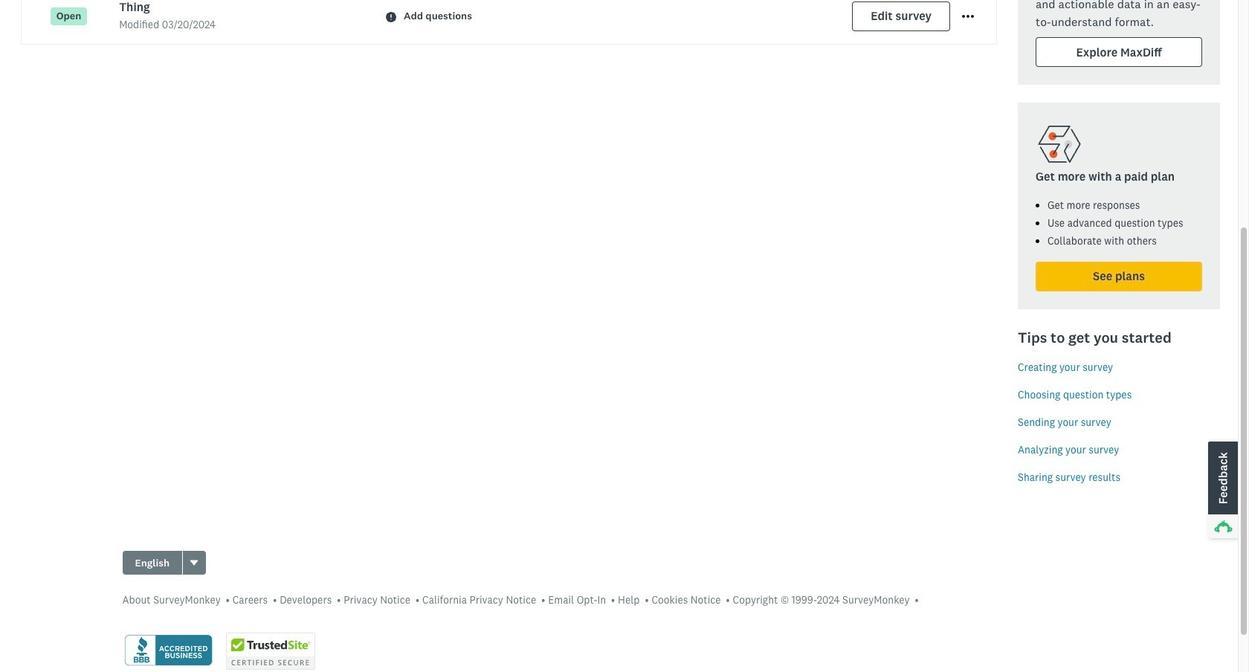 Task type: describe. For each thing, give the bounding box(es) containing it.
click to verify bbb accreditation and to see a bbb report. image
[[122, 634, 214, 669]]

2 open menu image from the top
[[962, 15, 974, 18]]

response based pricing icon image
[[1036, 120, 1083, 168]]

warning image
[[386, 12, 396, 22]]

trustedsite helps keep you safe from identity theft, credit card fraud, spyware, spam, viruses and online scams image
[[226, 633, 315, 670]]



Task type: vqa. For each thing, say whether or not it's contained in the screenshot.
"Click To Verify Bbb Accreditation And To See A Bbb Report." image at bottom
yes



Task type: locate. For each thing, give the bounding box(es) containing it.
language dropdown image
[[189, 558, 199, 568], [190, 560, 198, 565]]

group
[[122, 551, 206, 575]]

open menu image
[[962, 11, 974, 22], [962, 15, 974, 18]]

1 open menu image from the top
[[962, 11, 974, 22]]



